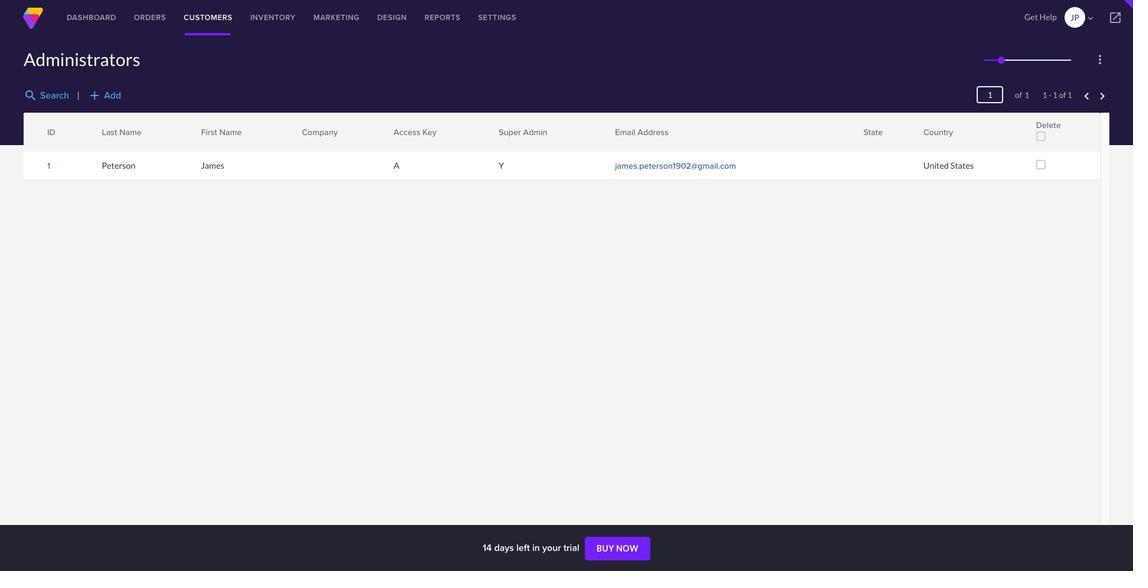Task type: locate. For each thing, give the bounding box(es) containing it.
7  from the left
[[855, 131, 866, 141]]

  country
[[915, 124, 953, 141]]

james.peterson1902@gmail.com link
[[615, 159, 736, 172]]

 for state
[[855, 124, 866, 135]]

 inside   last name
[[94, 124, 104, 135]]

5  link from the left
[[490, 131, 502, 141]]

mode_edit for country
[[927, 141, 935, 150]]

|
[[77, 89, 80, 101]]

4  link from the left
[[385, 124, 397, 135]]

mode_edit down access at the top left
[[397, 141, 406, 150]]

  company
[[294, 124, 338, 141]]

name
[[119, 126, 142, 138], [219, 126, 242, 138]]

5 mode_edit link from the left
[[864, 139, 894, 151]]

3 mode_edit from the left
[[502, 141, 511, 150]]

1 horizontal spatial of
[[1059, 90, 1066, 100]]

5  from the left
[[491, 124, 501, 135]]

3 mode_edit link from the left
[[499, 139, 529, 151]]

 for super
[[491, 124, 501, 135]]

 link
[[1098, 0, 1133, 35]]

a
[[394, 160, 399, 170]]

 inside   email address
[[607, 131, 618, 141]]

get help
[[1025, 12, 1057, 22]]

None text field
[[977, 86, 1004, 103]]

  super admin
[[491, 124, 548, 141]]

mode_edit down email
[[618, 141, 627, 150]]

keyboard_arrow_right link
[[1096, 89, 1110, 103]]

mode_edit
[[305, 141, 314, 150], [397, 141, 406, 150], [502, 141, 511, 150], [618, 141, 627, 150], [867, 141, 876, 150], [927, 141, 935, 150]]

1 name from the left
[[119, 126, 142, 138]]

key
[[423, 126, 437, 138]]

mode_edit link for company
[[302, 139, 332, 151]]

of
[[1015, 90, 1022, 100], [1059, 90, 1066, 100]]

inventory
[[250, 12, 296, 23]]

 inside   country
[[915, 131, 926, 141]]

 inside   access key
[[385, 124, 396, 135]]

super admin link
[[499, 126, 548, 138]]

buy
[[597, 544, 614, 554]]

mode_edit link down super
[[499, 139, 529, 151]]

days
[[494, 541, 514, 555]]

 inside   email address
[[607, 124, 618, 135]]

1 mode_edit link from the left
[[302, 139, 332, 151]]

settings
[[478, 12, 517, 23]]

4 mode_edit link from the left
[[615, 139, 646, 151]]

keyboard_arrow_right
[[1096, 89, 1110, 103]]

 link for state
[[855, 131, 867, 141]]

7  link from the left
[[855, 131, 867, 141]]

united
[[924, 160, 949, 170]]

1  link from the left
[[93, 124, 105, 135]]

mode_edit link down access at the top left
[[394, 139, 424, 151]]

 link for access key
[[385, 131, 397, 141]]

mode_edit link for email
[[615, 139, 646, 151]]

 for first
[[193, 131, 203, 141]]

 inside the   super admin
[[491, 124, 501, 135]]

help
[[1040, 12, 1057, 22]]

name right the last
[[119, 126, 142, 138]]

7  link from the left
[[855, 124, 867, 135]]

1
[[1025, 90, 1030, 100], [1043, 90, 1047, 100], [1053, 90, 1058, 100], [1068, 90, 1072, 100], [47, 159, 50, 172]]

 inside   country
[[915, 124, 926, 135]]

1  from the left
[[94, 131, 104, 141]]

3  from the left
[[294, 124, 304, 135]]

name right the first
[[219, 126, 242, 138]]

1 link
[[47, 159, 50, 172]]

6 mode_edit link from the left
[[924, 139, 954, 151]]

6 mode_edit from the left
[[927, 141, 935, 150]]

of 1
[[1007, 90, 1030, 100]]

2 mode_edit from the left
[[397, 141, 406, 150]]

email
[[615, 126, 636, 138]]

access key link
[[394, 126, 437, 138]]

more_vert
[[1093, 53, 1107, 67]]

mode_editedit









super admin element
[[493, 113, 609, 151]]

1 of from the left
[[1015, 90, 1022, 100]]

 inside   company
[[294, 131, 304, 141]]

  access key
[[385, 124, 437, 141]]

3  link from the left
[[293, 124, 305, 135]]

 inside   first name
[[193, 124, 203, 135]]

company link
[[302, 126, 338, 138]]

mode_editedit









first name element
[[195, 113, 296, 151]]

mode_edit down company link
[[305, 141, 314, 150]]

 inside   last name
[[94, 131, 104, 141]]

add
[[87, 89, 102, 103]]

mode_editedit









access key element
[[388, 113, 493, 151]]

country
[[924, 126, 953, 138]]

1 horizontal spatial name
[[219, 126, 242, 138]]

mode_edit link down email
[[615, 139, 646, 151]]

4  from the left
[[385, 131, 396, 141]]

name inside   first name
[[219, 126, 242, 138]]

 for super
[[491, 131, 501, 141]]

 for first
[[193, 124, 203, 135]]

0 horizontal spatial of
[[1015, 90, 1022, 100]]

4  link from the left
[[385, 131, 397, 141]]

 link
[[93, 131, 105, 141], [192, 131, 204, 141], [293, 131, 305, 141], [385, 131, 397, 141], [490, 131, 502, 141], [606, 131, 618, 141], [855, 131, 867, 141], [915, 131, 927, 141]]

1  from the left
[[94, 124, 104, 135]]

7  from the left
[[855, 124, 866, 135]]

8  link from the left
[[915, 131, 927, 141]]

0 horizontal spatial name
[[119, 126, 142, 138]]

name for first name
[[219, 126, 242, 138]]

1 - 1 of 1
[[1043, 90, 1072, 100]]

mode_edit link for country
[[924, 139, 954, 151]]

mode_edit link down country
[[924, 139, 954, 151]]

6  link from the left
[[606, 124, 618, 135]]

5 mode_edit from the left
[[867, 141, 876, 150]]

 link for super admin
[[490, 124, 502, 135]]

mode_edit link
[[302, 139, 332, 151], [394, 139, 424, 151], [499, 139, 529, 151], [615, 139, 646, 151], [864, 139, 894, 151], [924, 139, 954, 151]]

name inside   last name
[[119, 126, 142, 138]]

3  from the left
[[294, 131, 304, 141]]

 link for company
[[293, 131, 305, 141]]

id
[[47, 126, 55, 138]]

4 mode_edit from the left
[[618, 141, 627, 150]]

2 name from the left
[[219, 126, 242, 138]]

 for access
[[385, 124, 396, 135]]

 inside   state
[[855, 131, 866, 141]]

 inside   access key
[[385, 131, 396, 141]]

6  from the left
[[607, 124, 618, 135]]

mode_edit for company
[[305, 141, 314, 150]]

5  from the left
[[491, 131, 501, 141]]

jp
[[1071, 12, 1080, 22]]

8  from the left
[[915, 124, 926, 135]]

of right the -
[[1059, 90, 1066, 100]]

 inside   company
[[294, 124, 304, 135]]

y
[[499, 160, 504, 170]]

mode_edit down super
[[502, 141, 511, 150]]

james.peterson1902@gmail.com
[[615, 159, 736, 172]]

6  from the left
[[607, 131, 618, 141]]

2  from the left
[[193, 131, 203, 141]]

mode_edit for super
[[502, 141, 511, 150]]


[[94, 124, 104, 135], [193, 124, 203, 135], [294, 124, 304, 135], [385, 124, 396, 135], [491, 124, 501, 135], [607, 124, 618, 135], [855, 124, 866, 135], [915, 124, 926, 135]]

2 mode_edit link from the left
[[394, 139, 424, 151]]

mode_edit down country
[[927, 141, 935, 150]]

 for email
[[607, 124, 618, 135]]

 link
[[93, 124, 105, 135], [192, 124, 204, 135], [293, 124, 305, 135], [385, 124, 397, 135], [490, 124, 502, 135], [606, 124, 618, 135], [855, 124, 867, 135], [915, 124, 927, 135]]


[[94, 131, 104, 141], [193, 131, 203, 141], [294, 131, 304, 141], [385, 131, 396, 141], [491, 131, 501, 141], [607, 131, 618, 141], [855, 131, 866, 141], [915, 131, 926, 141]]

2  from the left
[[193, 124, 203, 135]]

 inside the   super admin
[[491, 131, 501, 141]]

 link for access key
[[385, 124, 397, 135]]

states
[[951, 160, 974, 170]]

8  from the left
[[915, 131, 926, 141]]

mode_edit link down company link
[[302, 139, 332, 151]]

admin
[[523, 126, 548, 138]]

3  link from the left
[[293, 131, 305, 141]]

 inside   first name
[[193, 131, 203, 141]]

super
[[499, 126, 521, 138]]

2 of from the left
[[1059, 90, 1066, 100]]

marketing
[[313, 12, 360, 23]]

14 days left in your trial
[[483, 541, 582, 555]]

left
[[516, 541, 530, 555]]

5  link from the left
[[490, 124, 502, 135]]






id element
[[24, 113, 96, 151]]

 link for country
[[915, 124, 927, 135]]

1 mode_edit from the left
[[305, 141, 314, 150]]

of left the -
[[1015, 90, 1022, 100]]

8  link from the left
[[915, 124, 927, 135]]

 for email
[[607, 131, 618, 141]]

id link
[[47, 126, 55, 138]]

 for last
[[94, 131, 104, 141]]

 inside   state
[[855, 124, 866, 135]]

6  link from the left
[[606, 131, 618, 141]]

4  from the left
[[385, 124, 396, 135]]

reports
[[425, 12, 461, 23]]

mode_edit link down 'state' link
[[864, 139, 894, 151]]

first name link
[[201, 126, 242, 138]]

mode_edit down 'state' link
[[867, 141, 876, 150]]



Task type: describe. For each thing, give the bounding box(es) containing it.
 for country
[[915, 131, 926, 141]]

mode_edit link for state
[[864, 139, 894, 151]]

james
[[201, 160, 224, 170]]

mode_edit for state
[[867, 141, 876, 150]]

address
[[638, 126, 669, 138]]

keyboard_arrow_left
[[1080, 89, 1094, 103]]

state link
[[864, 126, 883, 138]]

your
[[542, 541, 561, 555]]

  first name
[[193, 124, 242, 141]]

 link for country
[[915, 131, 927, 141]]

 for company
[[294, 124, 304, 135]]

first
[[201, 126, 217, 138]]

mode_edit for access
[[397, 141, 406, 150]]

united states
[[924, 160, 974, 170]]

search
[[40, 89, 69, 102]]

add add
[[87, 89, 121, 103]]

 link for email address
[[606, 124, 618, 135]]

search search
[[24, 89, 69, 103]]

 for state
[[855, 131, 866, 141]]

dashboard
[[67, 12, 116, 23]]

design
[[377, 12, 407, 23]]

 for country
[[915, 124, 926, 135]]

keyboard_arrow_left keyboard_arrow_right
[[1080, 89, 1110, 103]]

 link for state
[[855, 124, 867, 135]]

company
[[302, 126, 338, 138]]

mode_editedit









company element
[[296, 113, 388, 151]]

 link for company
[[293, 124, 305, 135]]

keyboard_arrow_left link
[[1080, 89, 1094, 103]]

mode_edit for email
[[618, 141, 627, 150]]

 for last
[[94, 124, 104, 135]]

last name link
[[102, 126, 142, 138]]

 link for email address
[[606, 131, 618, 141]]

state
[[864, 126, 883, 138]]

now
[[616, 544, 639, 554]]

more_vert button
[[1091, 50, 1110, 69]]

email address link
[[615, 126, 669, 138]]

 link for super admin
[[490, 131, 502, 141]]

name for last name
[[119, 126, 142, 138]]

mode_editedit









country element
[[918, 113, 1030, 151]]

add
[[104, 89, 121, 102]]

mode_editedit









state element
[[858, 113, 918, 151]]

access
[[394, 126, 421, 138]]

buy now link
[[585, 537, 651, 561]]

delete element
[[1030, 113, 1101, 151]]

dashboard link
[[58, 0, 125, 35]]

buy now
[[597, 544, 639, 554]]

  email address
[[607, 124, 669, 141]]

mode_editedit









email address element
[[609, 113, 858, 151]]

1  link from the left
[[93, 131, 105, 141]]

 for access
[[385, 131, 396, 141]]

2  link from the left
[[192, 131, 204, 141]]

trial
[[564, 541, 580, 555]]

delete
[[1036, 119, 1061, 131]]

  state
[[855, 124, 883, 141]]

administrators
[[24, 48, 140, 70]]

mode_edit link for access
[[394, 139, 424, 151]]

mode_editedit









last name element
[[96, 113, 195, 151]]

last
[[102, 126, 117, 138]]

get
[[1025, 12, 1038, 22]]

in
[[532, 541, 540, 555]]

2  link from the left
[[192, 124, 204, 135]]

mode_edit link for super
[[499, 139, 529, 151]]

-
[[1049, 90, 1052, 100]]

country link
[[924, 126, 953, 138]]

 for company
[[294, 131, 304, 141]]

customers
[[184, 12, 233, 23]]

peterson
[[102, 160, 136, 170]]

  last name
[[94, 124, 142, 141]]

orders
[[134, 12, 166, 23]]

search
[[24, 89, 38, 103]]


[[1109, 11, 1123, 25]]


[[1085, 13, 1096, 24]]

14
[[483, 541, 492, 555]]



Task type: vqa. For each thing, say whether or not it's contained in the screenshot.
Super Admin's  link
yes



